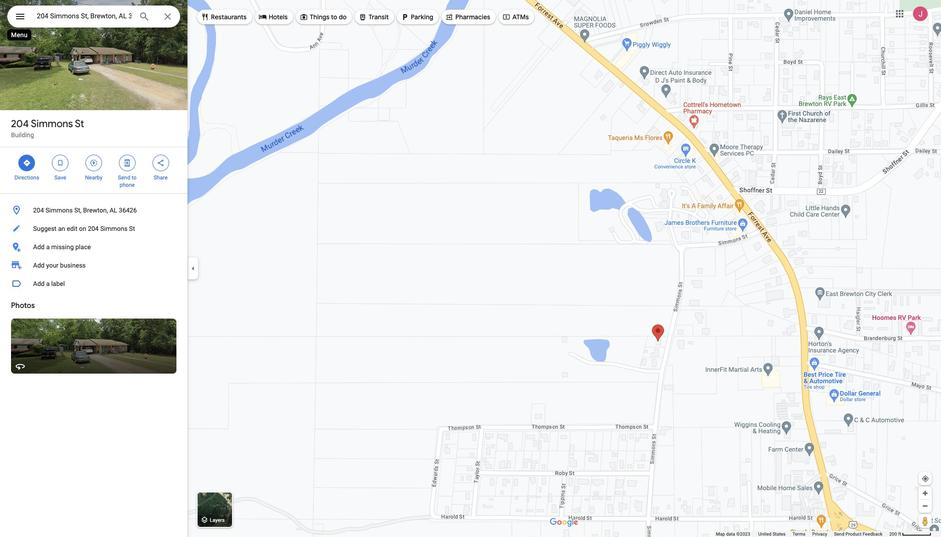 Task type: vqa. For each thing, say whether or not it's contained in the screenshot.
St,
yes



Task type: describe. For each thing, give the bounding box(es) containing it.
ft
[[899, 532, 902, 537]]

share
[[154, 175, 168, 181]]


[[15, 10, 26, 23]]

united
[[759, 532, 772, 537]]

phone
[[120, 182, 135, 188]]

send to phone
[[118, 175, 137, 188]]

 pharmacies
[[445, 12, 490, 22]]

your
[[46, 262, 59, 269]]

states
[[773, 532, 786, 537]]

204 inside suggest an edit on 204 simmons st button
[[88, 225, 99, 233]]

send product feedback button
[[834, 532, 883, 538]]

brewton,
[[83, 207, 108, 214]]

map data ©2023
[[716, 532, 752, 537]]

 parking
[[401, 12, 433, 22]]

 things to do
[[300, 12, 347, 22]]

transit
[[369, 13, 389, 21]]


[[23, 158, 31, 168]]


[[300, 12, 308, 22]]

business
[[60, 262, 86, 269]]

photos
[[11, 302, 35, 311]]

map
[[716, 532, 725, 537]]

add for add a missing place
[[33, 244, 45, 251]]

 restaurants
[[201, 12, 247, 22]]

add a missing place
[[33, 244, 91, 251]]

things
[[310, 13, 330, 21]]

simmons for st,
[[46, 207, 73, 214]]

 transit
[[359, 12, 389, 22]]


[[90, 158, 98, 168]]

do
[[339, 13, 347, 21]]

add your business
[[33, 262, 86, 269]]

 hotels
[[259, 12, 288, 22]]

send product feedback
[[834, 532, 883, 537]]

missing
[[51, 244, 74, 251]]

to inside send to phone
[[132, 175, 137, 181]]

terms
[[793, 532, 806, 537]]

united states button
[[759, 532, 786, 538]]

edit
[[67, 225, 77, 233]]

footer inside google maps element
[[716, 532, 890, 538]]

a for missing
[[46, 244, 50, 251]]

parking
[[411, 13, 433, 21]]

st inside button
[[129, 225, 135, 233]]

google account: james peterson  
(james.peterson1902@gmail.com) image
[[913, 6, 928, 21]]

nearby
[[85, 175, 102, 181]]

hotels
[[269, 13, 288, 21]]

directions
[[14, 175, 39, 181]]

204 for st
[[11, 118, 29, 131]]


[[56, 158, 64, 168]]

send for send to phone
[[118, 175, 130, 181]]


[[157, 158, 165, 168]]

send for send product feedback
[[834, 532, 845, 537]]

zoom out image
[[922, 503, 929, 510]]

privacy button
[[813, 532, 828, 538]]


[[259, 12, 267, 22]]

204 for st,
[[33, 207, 44, 214]]

add a label button
[[0, 275, 188, 293]]



Task type: locate. For each thing, give the bounding box(es) containing it.
a
[[46, 244, 50, 251], [46, 280, 50, 288]]

an
[[58, 225, 65, 233]]

0 vertical spatial to
[[331, 13, 337, 21]]

2 add from the top
[[33, 262, 45, 269]]

204 right 'on'
[[88, 225, 99, 233]]

st inside '204 simmons st building'
[[75, 118, 84, 131]]

simmons down al
[[100, 225, 128, 233]]

0 vertical spatial a
[[46, 244, 50, 251]]

a inside button
[[46, 244, 50, 251]]

©2023
[[737, 532, 751, 537]]

0 horizontal spatial send
[[118, 175, 130, 181]]

feedback
[[863, 532, 883, 537]]

1 vertical spatial send
[[834, 532, 845, 537]]

1 horizontal spatial st
[[129, 225, 135, 233]]

a left label
[[46, 280, 50, 288]]

simmons for st
[[31, 118, 73, 131]]

204 inside 204 simmons st, brewton, al 36426 button
[[33, 207, 44, 214]]

none field inside 204 simmons st, brewton, al 36426 field
[[37, 11, 131, 22]]

add a label
[[33, 280, 65, 288]]

0 vertical spatial simmons
[[31, 118, 73, 131]]

simmons up building on the top left of page
[[31, 118, 73, 131]]

1 vertical spatial simmons
[[46, 207, 73, 214]]

label
[[51, 280, 65, 288]]

simmons up an
[[46, 207, 73, 214]]

zoom in image
[[922, 491, 929, 497]]

3 add from the top
[[33, 280, 45, 288]]

add for add your business
[[33, 262, 45, 269]]

add left label
[[33, 280, 45, 288]]

suggest an edit on 204 simmons st button
[[0, 220, 188, 238]]

1 vertical spatial to
[[132, 175, 137, 181]]

204 up suggest
[[33, 207, 44, 214]]


[[201, 12, 209, 22]]

 button
[[7, 6, 33, 29]]

to inside  things to do
[[331, 13, 337, 21]]

0 vertical spatial send
[[118, 175, 130, 181]]

simmons inside '204 simmons st building'
[[31, 118, 73, 131]]

204 inside '204 simmons st building'
[[11, 118, 29, 131]]

 atms
[[502, 12, 529, 22]]

show street view coverage image
[[919, 515, 932, 529]]

2 vertical spatial simmons
[[100, 225, 128, 233]]

terms button
[[793, 532, 806, 538]]

204 up building on the top left of page
[[11, 118, 29, 131]]

privacy
[[813, 532, 828, 537]]

1 horizontal spatial send
[[834, 532, 845, 537]]

200
[[890, 532, 897, 537]]

atms
[[513, 13, 529, 21]]

suggest an edit on 204 simmons st
[[33, 225, 135, 233]]

on
[[79, 225, 86, 233]]

2 vertical spatial 204
[[88, 225, 99, 233]]

product
[[846, 532, 862, 537]]

0 horizontal spatial 204
[[11, 118, 29, 131]]

send inside send to phone
[[118, 175, 130, 181]]


[[502, 12, 511, 22]]


[[359, 12, 367, 22]]

2 horizontal spatial 204
[[88, 225, 99, 233]]

36426
[[119, 207, 137, 214]]

add inside button
[[33, 244, 45, 251]]

to up phone
[[132, 175, 137, 181]]

0 vertical spatial 204
[[11, 118, 29, 131]]

204 simmons st, brewton, al 36426 button
[[0, 201, 188, 220]]

1 horizontal spatial to
[[331, 13, 337, 21]]

204 simmons st building
[[11, 118, 84, 139]]

send
[[118, 175, 130, 181], [834, 532, 845, 537]]

 search field
[[7, 6, 180, 29]]

2 vertical spatial add
[[33, 280, 45, 288]]

204 simmons st main content
[[0, 0, 188, 538]]

1 add from the top
[[33, 244, 45, 251]]

google maps element
[[0, 0, 941, 538]]

add a missing place button
[[0, 238, 188, 257]]

footer
[[716, 532, 890, 538]]

add
[[33, 244, 45, 251], [33, 262, 45, 269], [33, 280, 45, 288]]

united states
[[759, 532, 786, 537]]

show your location image
[[922, 475, 930, 484]]

2 a from the top
[[46, 280, 50, 288]]

add your business link
[[0, 257, 188, 275]]


[[445, 12, 454, 22]]

200 ft button
[[890, 532, 932, 537]]

204
[[11, 118, 29, 131], [33, 207, 44, 214], [88, 225, 99, 233]]


[[401, 12, 409, 22]]

footer containing map data ©2023
[[716, 532, 890, 538]]

st,
[[74, 207, 82, 214]]

save
[[54, 175, 66, 181]]

add for add a label
[[33, 280, 45, 288]]


[[123, 158, 131, 168]]

add down suggest
[[33, 244, 45, 251]]

al
[[110, 207, 117, 214]]

building
[[11, 131, 34, 139]]

204 simmons st, brewton, al 36426
[[33, 207, 137, 214]]

a inside button
[[46, 280, 50, 288]]

collapse side panel image
[[188, 264, 198, 274]]

1 vertical spatial 204
[[33, 207, 44, 214]]

1 vertical spatial a
[[46, 280, 50, 288]]

to
[[331, 13, 337, 21], [132, 175, 137, 181]]

restaurants
[[211, 13, 247, 21]]

send up phone
[[118, 175, 130, 181]]

data
[[726, 532, 736, 537]]

0 horizontal spatial st
[[75, 118, 84, 131]]

to left do
[[331, 13, 337, 21]]

st
[[75, 118, 84, 131], [129, 225, 135, 233]]

204 Simmons St, Brewton, AL 36426 field
[[7, 6, 180, 28]]

None field
[[37, 11, 131, 22]]

0 vertical spatial add
[[33, 244, 45, 251]]

0 vertical spatial st
[[75, 118, 84, 131]]

add left your
[[33, 262, 45, 269]]

add inside button
[[33, 280, 45, 288]]

1 a from the top
[[46, 244, 50, 251]]

send inside button
[[834, 532, 845, 537]]

1 horizontal spatial 204
[[33, 207, 44, 214]]

pharmacies
[[456, 13, 490, 21]]

0 horizontal spatial to
[[132, 175, 137, 181]]

suggest
[[33, 225, 57, 233]]

send left product
[[834, 532, 845, 537]]

a left missing
[[46, 244, 50, 251]]

layers
[[210, 518, 225, 524]]

actions for 204 simmons st region
[[0, 148, 188, 194]]

place
[[75, 244, 91, 251]]

a for label
[[46, 280, 50, 288]]

1 vertical spatial st
[[129, 225, 135, 233]]

simmons
[[31, 118, 73, 131], [46, 207, 73, 214], [100, 225, 128, 233]]

200 ft
[[890, 532, 902, 537]]

1 vertical spatial add
[[33, 262, 45, 269]]



